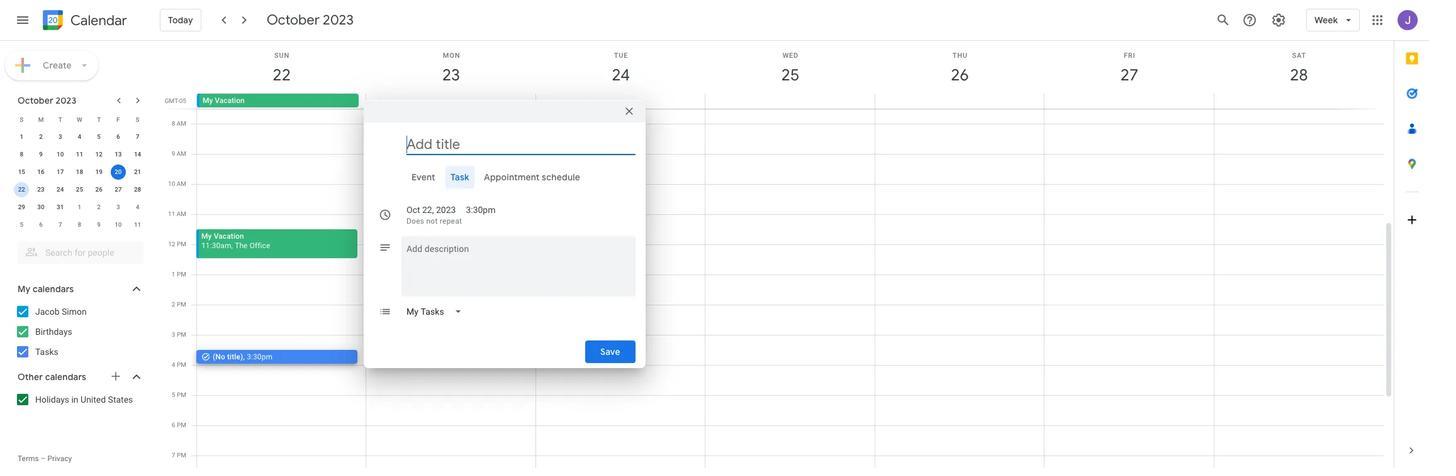 Task type: locate. For each thing, give the bounding box(es) containing it.
row containing 8
[[12, 146, 147, 164]]

1 horizontal spatial 9
[[97, 222, 101, 229]]

pm for 6 pm
[[177, 422, 186, 429]]

7 down 6 pm
[[172, 453, 175, 460]]

28
[[1290, 65, 1308, 86], [134, 186, 141, 193]]

0 horizontal spatial october 2023
[[18, 95, 76, 106]]

1 vertical spatial 27
[[115, 186, 122, 193]]

2 vertical spatial 6
[[172, 422, 175, 429]]

2 cell from the left
[[536, 94, 706, 109]]

23 down mon
[[442, 65, 460, 86]]

1 vertical spatial october
[[18, 95, 53, 106]]

1 vertical spatial 11
[[168, 211, 175, 218]]

1 cell from the left
[[367, 94, 536, 109]]

vacation up the
[[214, 232, 244, 241]]

1 pm
[[172, 271, 186, 278]]

1 horizontal spatial october
[[267, 11, 320, 29]]

2 vertical spatial 1
[[172, 271, 175, 278]]

5 inside november 5 element
[[20, 222, 23, 229]]

row group
[[12, 128, 147, 234]]

november 3 element
[[111, 200, 126, 215]]

3 pm from the top
[[177, 302, 186, 308]]

sat
[[1293, 52, 1307, 60]]

1 horizontal spatial 10
[[115, 222, 122, 229]]

fri
[[1124, 52, 1136, 60]]

my calendars button
[[3, 279, 156, 300]]

pm down 3 pm
[[177, 362, 186, 369]]

0 vertical spatial october
[[267, 11, 320, 29]]

1 horizontal spatial tab list
[[1395, 41, 1430, 434]]

event button
[[407, 166, 440, 189]]

cell down 23 "link"
[[367, 94, 536, 109]]

5 row from the top
[[12, 181, 147, 199]]

0 horizontal spatial ,
[[231, 242, 233, 251]]

2 pm
[[172, 302, 186, 308]]

create button
[[5, 50, 98, 81]]

5 up 6 pm
[[172, 392, 175, 399]]

2 horizontal spatial 11
[[168, 211, 175, 218]]

0 horizontal spatial 23
[[37, 186, 45, 193]]

1 pm from the top
[[177, 241, 186, 248]]

today button
[[160, 5, 201, 35]]

cell
[[367, 94, 536, 109], [536, 94, 706, 109], [706, 94, 875, 109], [875, 94, 1045, 109], [1214, 94, 1384, 109]]

oct
[[407, 205, 420, 215]]

2 down 26 element
[[97, 204, 101, 211]]

0 horizontal spatial 1
[[20, 133, 23, 140]]

1 horizontal spatial 11
[[134, 222, 141, 229]]

24 down tue
[[611, 65, 629, 86]]

25 down 18 element
[[76, 186, 83, 193]]

s right f at the left top of the page
[[136, 116, 140, 123]]

1 vertical spatial ,
[[243, 353, 245, 362]]

birthdays
[[35, 327, 72, 337]]

4 row from the top
[[12, 164, 147, 181]]

pm for 4 pm
[[177, 362, 186, 369]]

6
[[116, 133, 120, 140], [39, 222, 43, 229], [172, 422, 175, 429]]

6 inside "element"
[[39, 222, 43, 229]]

am for 11 am
[[177, 211, 186, 218]]

10
[[57, 151, 64, 158], [168, 181, 175, 188], [115, 222, 122, 229]]

1 vertical spatial october 2023
[[18, 95, 76, 106]]

3:30pm right title)
[[247, 353, 273, 362]]

2 horizontal spatial 9
[[172, 150, 175, 157]]

8 down november 1 element
[[78, 222, 81, 229]]

1 down "12 pm"
[[172, 271, 175, 278]]

10 for november 10 element
[[115, 222, 122, 229]]

november 9 element
[[91, 218, 106, 233]]

pm down 5 pm at bottom
[[177, 422, 186, 429]]

my vacation row
[[191, 94, 1394, 109]]

2 inside grid
[[172, 302, 175, 308]]

3:30pm
[[466, 205, 496, 215], [247, 353, 273, 362]]

in
[[71, 395, 78, 405]]

0 horizontal spatial 25
[[76, 186, 83, 193]]

holidays in united states
[[35, 395, 133, 405]]

3 down the 27 element
[[116, 204, 120, 211]]

row containing 22
[[12, 181, 147, 199]]

1 horizontal spatial 26
[[950, 65, 968, 86]]

0 horizontal spatial 3:30pm
[[247, 353, 273, 362]]

vacation right 05 on the top left of the page
[[215, 96, 245, 105]]

24 link
[[607, 61, 635, 90]]

0 vertical spatial 22
[[272, 65, 290, 86]]

1 horizontal spatial october 2023
[[267, 11, 354, 29]]

0 vertical spatial 8
[[172, 120, 175, 127]]

2 horizontal spatial 5
[[172, 392, 175, 399]]

terms link
[[18, 455, 39, 464]]

0 vertical spatial 2023
[[323, 11, 354, 29]]

26 inside october 2023 grid
[[95, 186, 103, 193]]

1 vertical spatial calendars
[[45, 372, 86, 383]]

1 vertical spatial 26
[[95, 186, 103, 193]]

calendars up jacob
[[33, 284, 74, 295]]

0 vertical spatial my
[[203, 96, 213, 105]]

row containing 1
[[12, 128, 147, 146]]

4 down w
[[78, 133, 81, 140]]

Add description text field
[[402, 242, 636, 287]]

0 horizontal spatial t
[[58, 116, 62, 123]]

2 for 2 pm
[[172, 302, 175, 308]]

3 cell from the left
[[706, 94, 875, 109]]

0 vertical spatial 3
[[58, 133, 62, 140]]

4 down 3 pm
[[172, 362, 175, 369]]

10 for 10 element
[[57, 151, 64, 158]]

0 horizontal spatial tab list
[[374, 166, 636, 189]]

18 element
[[72, 165, 87, 180]]

0 horizontal spatial 4
[[78, 133, 81, 140]]

7
[[136, 133, 139, 140], [58, 222, 62, 229], [172, 453, 175, 460]]

calendars
[[33, 284, 74, 295], [45, 372, 86, 383]]

4 pm from the top
[[177, 332, 186, 339]]

9 for november 9 element at the left top
[[97, 222, 101, 229]]

1 horizontal spatial 28
[[1290, 65, 1308, 86]]

9 am
[[172, 150, 186, 157]]

5 pm from the top
[[177, 362, 186, 369]]

29 element
[[14, 200, 29, 215]]

1 vertical spatial my
[[201, 232, 212, 241]]

1 for november 1 element
[[78, 204, 81, 211]]

3
[[58, 133, 62, 140], [116, 204, 120, 211], [172, 332, 175, 339]]

2 horizontal spatial 6
[[172, 422, 175, 429]]

, inside my vacation 11:30am , the office
[[231, 242, 233, 251]]

1 down 25 element
[[78, 204, 81, 211]]

28 inside row
[[134, 186, 141, 193]]

pm for 12 pm
[[177, 241, 186, 248]]

pm down 6 pm
[[177, 453, 186, 460]]

pm up 1 pm
[[177, 241, 186, 248]]

appointment schedule
[[484, 172, 581, 183]]

1 vertical spatial 5
[[20, 222, 23, 229]]

None search field
[[0, 237, 156, 264]]

9 down november 2 element
[[97, 222, 101, 229]]

1 vertical spatial 7
[[58, 222, 62, 229]]

25
[[781, 65, 799, 86], [76, 186, 83, 193]]

5
[[97, 133, 101, 140], [20, 222, 23, 229], [172, 392, 175, 399]]

1 t from the left
[[58, 116, 62, 123]]

23
[[442, 65, 460, 86], [37, 186, 45, 193]]

2 down 1 pm
[[172, 302, 175, 308]]

vacation inside my vacation 11:30am , the office
[[214, 232, 244, 241]]

october 2023 up m
[[18, 95, 76, 106]]

3:30pm down task
[[466, 205, 496, 215]]

2 vertical spatial 7
[[172, 453, 175, 460]]

1 horizontal spatial 27
[[1120, 65, 1138, 86]]

my calendars list
[[3, 302, 156, 363]]

8 inside grid
[[172, 120, 175, 127]]

mon
[[443, 52, 460, 60]]

2 t from the left
[[97, 116, 101, 123]]

28 down 21 element
[[134, 186, 141, 193]]

row containing 29
[[12, 199, 147, 217]]

task button
[[446, 166, 474, 189]]

22 cell
[[12, 181, 31, 199]]

am down 9 am
[[177, 181, 186, 188]]

0 vertical spatial 11
[[76, 151, 83, 158]]

schedule
[[542, 172, 581, 183]]

1 horizontal spatial 7
[[136, 133, 139, 140]]

12 for 12 pm
[[168, 241, 175, 248]]

1
[[20, 133, 23, 140], [78, 204, 81, 211], [172, 271, 175, 278]]

0 vertical spatial ,
[[231, 242, 233, 251]]

0 vertical spatial 25
[[781, 65, 799, 86]]

7 row from the top
[[12, 217, 147, 234]]

8 for 'november 8' element
[[78, 222, 81, 229]]

0 vertical spatial 28
[[1290, 65, 1308, 86]]

0 vertical spatial 6
[[116, 133, 120, 140]]

my
[[203, 96, 213, 105], [201, 232, 212, 241], [18, 284, 30, 295]]

4 inside november 4 element
[[136, 204, 139, 211]]

0 horizontal spatial 11
[[76, 151, 83, 158]]

thu 26
[[950, 52, 968, 86]]

8 down gmt-
[[172, 120, 175, 127]]

2 down m
[[39, 133, 43, 140]]

t
[[58, 116, 62, 123], [97, 116, 101, 123]]

27 down fri
[[1120, 65, 1138, 86]]

7 up 14
[[136, 133, 139, 140]]

november 1 element
[[72, 200, 87, 215]]

1 vertical spatial 4
[[136, 204, 139, 211]]

4 cell from the left
[[875, 94, 1045, 109]]

12 inside october 2023 grid
[[95, 151, 103, 158]]

tasks
[[35, 347, 58, 358]]

11 am
[[168, 211, 186, 218]]

0 horizontal spatial 5
[[20, 222, 23, 229]]

1 vertical spatial 22
[[18, 186, 25, 193]]

11 down 10 am
[[168, 211, 175, 218]]

22 down sun
[[272, 65, 290, 86]]

m
[[38, 116, 44, 123]]

12 down the 11 am
[[168, 241, 175, 248]]

1 up 15 at top
[[20, 133, 23, 140]]

9 up 10 am
[[172, 150, 175, 157]]

22 element
[[14, 183, 29, 198]]

21 element
[[130, 165, 145, 180]]

24 element
[[53, 183, 68, 198]]

5 down the 29 "element"
[[20, 222, 23, 229]]

24 down 17 element
[[57, 186, 64, 193]]

0 horizontal spatial 6
[[39, 222, 43, 229]]

6 pm from the top
[[177, 392, 186, 399]]

4 pm
[[172, 362, 186, 369]]

2023
[[323, 11, 354, 29], [56, 95, 76, 106], [436, 205, 456, 215]]

s
[[20, 116, 24, 123], [136, 116, 140, 123]]

None field
[[402, 301, 472, 324]]

settings menu image
[[1272, 13, 1287, 28]]

10 up the 11 am
[[168, 181, 175, 188]]

mon 23
[[442, 52, 460, 86]]

1 row from the top
[[12, 111, 147, 128]]

2 vertical spatial 4
[[172, 362, 175, 369]]

12
[[95, 151, 103, 158], [168, 241, 175, 248]]

10 down the november 3 element
[[115, 222, 122, 229]]

0 horizontal spatial 2
[[39, 133, 43, 140]]

pm down 1 pm
[[177, 302, 186, 308]]

pm up 4 pm
[[177, 332, 186, 339]]

11 for november 11 element
[[134, 222, 141, 229]]

2 horizontal spatial 4
[[172, 362, 175, 369]]

,
[[231, 242, 233, 251], [243, 353, 245, 362]]

0 vertical spatial 5
[[97, 133, 101, 140]]

october
[[267, 11, 320, 29], [18, 95, 53, 106]]

t left f at the left top of the page
[[97, 116, 101, 123]]

s left m
[[20, 116, 24, 123]]

2 row from the top
[[12, 128, 147, 146]]

0 vertical spatial 23
[[442, 65, 460, 86]]

calendar element
[[40, 8, 127, 35]]

23 down 16 element
[[37, 186, 45, 193]]

1 vertical spatial 1
[[78, 204, 81, 211]]

vacation inside button
[[215, 96, 245, 105]]

my inside my vacation 11:30am , the office
[[201, 232, 212, 241]]

0 vertical spatial october 2023
[[267, 11, 354, 29]]

cell down 28 link
[[1214, 94, 1384, 109]]

1 s from the left
[[20, 116, 24, 123]]

1 vertical spatial 12
[[168, 241, 175, 248]]

7 down 31 element
[[58, 222, 62, 229]]

3 row from the top
[[12, 146, 147, 164]]

event
[[412, 172, 435, 183]]

0 horizontal spatial 22
[[18, 186, 25, 193]]

pm for 1 pm
[[177, 271, 186, 278]]

1 am from the top
[[177, 120, 186, 127]]

2 vertical spatial my
[[18, 284, 30, 295]]

8 up 15 at top
[[20, 151, 23, 158]]

11
[[76, 151, 83, 158], [168, 211, 175, 218], [134, 222, 141, 229]]

26
[[950, 65, 968, 86], [95, 186, 103, 193]]

28 element
[[130, 183, 145, 198]]

grid
[[161, 41, 1394, 469]]

16 element
[[33, 165, 49, 180]]

24
[[611, 65, 629, 86], [57, 186, 64, 193]]

calendars up in
[[45, 372, 86, 383]]

31 element
[[53, 200, 68, 215]]

1 vertical spatial 28
[[134, 186, 141, 193]]

office
[[250, 242, 270, 251]]

19
[[95, 169, 103, 176]]

8 pm from the top
[[177, 453, 186, 460]]

2 vertical spatial 10
[[115, 222, 122, 229]]

27 down 20, today element
[[115, 186, 122, 193]]

25 inside october 2023 grid
[[76, 186, 83, 193]]

1 horizontal spatial s
[[136, 116, 140, 123]]

am down 05 on the top left of the page
[[177, 120, 186, 127]]

2 horizontal spatial 2023
[[436, 205, 456, 215]]

13 element
[[111, 147, 126, 162]]

1 vertical spatial 6
[[39, 222, 43, 229]]

27
[[1120, 65, 1138, 86], [115, 186, 122, 193]]

pm up 6 pm
[[177, 392, 186, 399]]

17
[[57, 169, 64, 176]]

3 up 10 element
[[58, 133, 62, 140]]

1 horizontal spatial 1
[[78, 204, 81, 211]]

my inside button
[[203, 96, 213, 105]]

1 vertical spatial 2
[[97, 204, 101, 211]]

, right (no
[[243, 353, 245, 362]]

20 cell
[[109, 164, 128, 181]]

calendar
[[71, 12, 127, 29]]

2 s from the left
[[136, 116, 140, 123]]

cell down 26 link
[[875, 94, 1045, 109]]

, left the
[[231, 242, 233, 251]]

11 down november 4 element
[[134, 222, 141, 229]]

7 for november 7 element
[[58, 222, 62, 229]]

5 up 12 element
[[97, 133, 101, 140]]

9 up 16
[[39, 151, 43, 158]]

1 horizontal spatial 22
[[272, 65, 290, 86]]

0 horizontal spatial s
[[20, 116, 24, 123]]

cell down "25" link
[[706, 94, 875, 109]]

pm for 2 pm
[[177, 302, 186, 308]]

26 down 19 element
[[95, 186, 103, 193]]

3 am from the top
[[177, 181, 186, 188]]

1 vertical spatial 24
[[57, 186, 64, 193]]

0 vertical spatial calendars
[[33, 284, 74, 295]]

0 vertical spatial vacation
[[215, 96, 245, 105]]

october up sun
[[267, 11, 320, 29]]

0 horizontal spatial 7
[[58, 222, 62, 229]]

pm up 2 pm
[[177, 271, 186, 278]]

2 vertical spatial 3
[[172, 332, 175, 339]]

28 down sat
[[1290, 65, 1308, 86]]

0 horizontal spatial 24
[[57, 186, 64, 193]]

2 vertical spatial 5
[[172, 392, 175, 399]]

0 horizontal spatial 27
[[115, 186, 122, 193]]

am for 8 am
[[177, 120, 186, 127]]

2 pm from the top
[[177, 271, 186, 278]]

15 element
[[14, 165, 29, 180]]

2 horizontal spatial 10
[[168, 181, 175, 188]]

am for 10 am
[[177, 181, 186, 188]]

14
[[134, 151, 141, 158]]

am down 8 am
[[177, 150, 186, 157]]

6 down f at the left top of the page
[[116, 133, 120, 140]]

4 down 28 element
[[136, 204, 139, 211]]

13
[[115, 151, 122, 158]]

november 6 element
[[33, 218, 49, 233]]

17 element
[[53, 165, 68, 180]]

25 down wed
[[781, 65, 799, 86]]

9
[[172, 150, 175, 157], [39, 151, 43, 158], [97, 222, 101, 229]]

22 down 15 element
[[18, 186, 25, 193]]

1 horizontal spatial t
[[97, 116, 101, 123]]

0 horizontal spatial 10
[[57, 151, 64, 158]]

3 up 4 pm
[[172, 332, 175, 339]]

26 link
[[946, 61, 975, 90]]

6 down the 30 element at the top left of the page
[[39, 222, 43, 229]]

vacation
[[215, 96, 245, 105], [214, 232, 244, 241]]

0 horizontal spatial 28
[[134, 186, 141, 193]]

0 horizontal spatial 12
[[95, 151, 103, 158]]

my inside dropdown button
[[18, 284, 30, 295]]

t left w
[[58, 116, 62, 123]]

0 vertical spatial 12
[[95, 151, 103, 158]]

my for my vacation
[[203, 96, 213, 105]]

Search for people text field
[[25, 242, 136, 264]]

wed 25
[[781, 52, 799, 86]]

my vacation
[[203, 96, 245, 105]]

10 up 17
[[57, 151, 64, 158]]

4 am from the top
[[177, 211, 186, 218]]

6 for november 6 "element"
[[39, 222, 43, 229]]

my vacation 11:30am , the office
[[201, 232, 270, 251]]

october up m
[[18, 95, 53, 106]]

6 down 5 pm at bottom
[[172, 422, 175, 429]]

0 vertical spatial 2
[[39, 133, 43, 140]]

1 vertical spatial 2023
[[56, 95, 76, 106]]

week button
[[1307, 5, 1360, 35]]

2 am from the top
[[177, 150, 186, 157]]

cell down the 24 link at left
[[536, 94, 706, 109]]

1 vertical spatial 8
[[20, 151, 23, 158]]

1 horizontal spatial 8
[[78, 222, 81, 229]]

6 row from the top
[[12, 199, 147, 217]]

row
[[12, 111, 147, 128], [12, 128, 147, 146], [12, 146, 147, 164], [12, 164, 147, 181], [12, 181, 147, 199], [12, 199, 147, 217], [12, 217, 147, 234]]

october 2023
[[267, 11, 354, 29], [18, 95, 76, 106]]

1 horizontal spatial 4
[[136, 204, 139, 211]]

9 inside grid
[[172, 150, 175, 157]]

0 vertical spatial 3:30pm
[[466, 205, 496, 215]]

2 horizontal spatial 8
[[172, 120, 175, 127]]

4
[[78, 133, 81, 140], [136, 204, 139, 211], [172, 362, 175, 369]]

october 2023 up sun
[[267, 11, 354, 29]]

my vacation button
[[200, 94, 359, 108]]

26 down thu in the top right of the page
[[950, 65, 968, 86]]

0 vertical spatial 10
[[57, 151, 64, 158]]

7 pm from the top
[[177, 422, 186, 429]]

1 horizontal spatial 12
[[168, 241, 175, 248]]

12 up 19
[[95, 151, 103, 158]]

am up "12 pm"
[[177, 211, 186, 218]]

2 inside november 2 element
[[97, 204, 101, 211]]

2 vertical spatial 2
[[172, 302, 175, 308]]

row containing 5
[[12, 217, 147, 234]]

11 up '18'
[[76, 151, 83, 158]]

12 pm
[[168, 241, 186, 248]]

tab list
[[1395, 41, 1430, 434], [374, 166, 636, 189]]

3 for the november 3 element
[[116, 204, 120, 211]]

22
[[272, 65, 290, 86], [18, 186, 25, 193]]

1 vertical spatial vacation
[[214, 232, 244, 241]]

30
[[37, 204, 45, 211]]

task
[[451, 172, 469, 183]]



Task type: vqa. For each thing, say whether or not it's contained in the screenshot.
S to the left
yes



Task type: describe. For each thing, give the bounding box(es) containing it.
–
[[41, 455, 46, 464]]

title)
[[227, 353, 243, 362]]

my for my calendars
[[18, 284, 30, 295]]

not
[[426, 217, 438, 226]]

november 10 element
[[111, 218, 126, 233]]

7 pm
[[172, 453, 186, 460]]

12 element
[[91, 147, 106, 162]]

19 element
[[91, 165, 106, 180]]

repeat
[[440, 217, 462, 226]]

4 for 4 pm
[[172, 362, 175, 369]]

5 cell from the left
[[1214, 94, 1384, 109]]

united
[[81, 395, 106, 405]]

3 pm
[[172, 332, 186, 339]]

26 element
[[91, 183, 106, 198]]

row group containing 1
[[12, 128, 147, 234]]

week
[[1315, 14, 1338, 26]]

tue
[[614, 52, 628, 60]]

gmt-05
[[165, 98, 186, 104]]

22 link
[[267, 61, 296, 90]]

privacy
[[48, 455, 72, 464]]

other
[[18, 372, 43, 383]]

0 horizontal spatial 2023
[[56, 95, 76, 106]]

november 8 element
[[72, 218, 87, 233]]

other calendars button
[[3, 368, 156, 388]]

2 for november 2 element
[[97, 204, 101, 211]]

11 for 11 am
[[168, 211, 175, 218]]

27 inside row
[[115, 186, 122, 193]]

23 inside grid
[[37, 186, 45, 193]]

today
[[168, 14, 193, 26]]

am for 9 am
[[177, 150, 186, 157]]

15
[[18, 169, 25, 176]]

11 for 11 element
[[76, 151, 83, 158]]

simon
[[62, 307, 87, 317]]

sun 22
[[272, 52, 290, 86]]

vacation for my vacation 11:30am , the office
[[214, 232, 244, 241]]

november 7 element
[[53, 218, 68, 233]]

terms
[[18, 455, 39, 464]]

9 for 9 am
[[172, 150, 175, 157]]

1 for 1 pm
[[172, 271, 175, 278]]

1 vertical spatial 3:30pm
[[247, 353, 273, 362]]

privacy link
[[48, 455, 72, 464]]

22,
[[422, 205, 434, 215]]

create
[[43, 60, 72, 71]]

0 horizontal spatial 3
[[58, 133, 62, 140]]

8 am
[[172, 120, 186, 127]]

28 inside grid
[[1290, 65, 1308, 86]]

pm for 3 pm
[[177, 332, 186, 339]]

(no title) , 3:30pm
[[213, 353, 273, 362]]

1 horizontal spatial 3:30pm
[[466, 205, 496, 215]]

0 vertical spatial 26
[[950, 65, 968, 86]]

20
[[115, 169, 122, 176]]

Add title text field
[[407, 135, 636, 154]]

pm for 5 pm
[[177, 392, 186, 399]]

tue 24
[[611, 52, 629, 86]]

gmt-
[[165, 98, 179, 104]]

tab list containing event
[[374, 166, 636, 189]]

3 for 3 pm
[[172, 332, 175, 339]]

25 element
[[72, 183, 87, 198]]

31
[[57, 204, 64, 211]]

the
[[235, 242, 248, 251]]

jacob simon
[[35, 307, 87, 317]]

14 element
[[130, 147, 145, 162]]

november 5 element
[[14, 218, 29, 233]]

4 for november 4 element
[[136, 204, 139, 211]]

appointment
[[484, 172, 540, 183]]

main drawer image
[[15, 13, 30, 28]]

21
[[134, 169, 141, 176]]

5 for 5 pm
[[172, 392, 175, 399]]

my calendars
[[18, 284, 74, 295]]

24 inside row
[[57, 186, 64, 193]]

8 for 8 am
[[172, 120, 175, 127]]

05
[[179, 98, 186, 104]]

row containing s
[[12, 111, 147, 128]]

sat 28
[[1290, 52, 1308, 86]]

0 vertical spatial 1
[[20, 133, 23, 140]]

10 am
[[168, 181, 186, 188]]

grid containing 22
[[161, 41, 1394, 469]]

22 inside cell
[[18, 186, 25, 193]]

1 horizontal spatial 2023
[[323, 11, 354, 29]]

row containing 15
[[12, 164, 147, 181]]

25 inside wed 25
[[781, 65, 799, 86]]

29
[[18, 204, 25, 211]]

10 for 10 am
[[168, 181, 175, 188]]

23 link
[[437, 61, 466, 90]]

0 horizontal spatial 8
[[20, 151, 23, 158]]

5 for november 5 element
[[20, 222, 23, 229]]

28 link
[[1285, 61, 1314, 90]]

calendar heading
[[68, 12, 127, 29]]

27 link
[[1115, 61, 1144, 90]]

terms – privacy
[[18, 455, 72, 464]]

does not repeat
[[407, 217, 462, 226]]

states
[[108, 395, 133, 405]]

16
[[37, 169, 45, 176]]

w
[[77, 116, 82, 123]]

october 2023 grid
[[12, 111, 147, 234]]

my for my vacation 11:30am , the office
[[201, 232, 212, 241]]

25 link
[[776, 61, 805, 90]]

11 element
[[72, 147, 87, 162]]

pm for 7 pm
[[177, 453, 186, 460]]

6 pm
[[172, 422, 186, 429]]

7 for 7 pm
[[172, 453, 175, 460]]

november 11 element
[[130, 218, 145, 233]]

appointment schedule button
[[479, 166, 586, 189]]

0 vertical spatial 4
[[78, 133, 81, 140]]

0 vertical spatial 7
[[136, 133, 139, 140]]

24 inside grid
[[611, 65, 629, 86]]

20, today element
[[111, 165, 126, 180]]

jacob
[[35, 307, 59, 317]]

23 inside mon 23
[[442, 65, 460, 86]]

(no
[[213, 353, 225, 362]]

vacation for my vacation
[[215, 96, 245, 105]]

5 pm
[[172, 392, 186, 399]]

fri 27
[[1120, 52, 1138, 86]]

thu
[[953, 52, 968, 60]]

wed
[[783, 52, 799, 60]]

november 4 element
[[130, 200, 145, 215]]

0 horizontal spatial 9
[[39, 151, 43, 158]]

10 element
[[53, 147, 68, 162]]

23 element
[[33, 183, 49, 198]]

sun
[[275, 52, 290, 60]]

calendars for other calendars
[[45, 372, 86, 383]]

does
[[407, 217, 424, 226]]

27 inside grid
[[1120, 65, 1138, 86]]

27 element
[[111, 183, 126, 198]]

other calendars
[[18, 372, 86, 383]]

18
[[76, 169, 83, 176]]

30 element
[[33, 200, 49, 215]]

f
[[117, 116, 120, 123]]

november 2 element
[[91, 200, 106, 215]]

12 for 12
[[95, 151, 103, 158]]

oct 22, 2023
[[407, 205, 456, 215]]

holidays
[[35, 395, 69, 405]]

11:30am
[[201, 242, 231, 251]]

add other calendars image
[[110, 371, 122, 383]]

0 horizontal spatial october
[[18, 95, 53, 106]]

6 for 6 pm
[[172, 422, 175, 429]]

calendars for my calendars
[[33, 284, 74, 295]]



